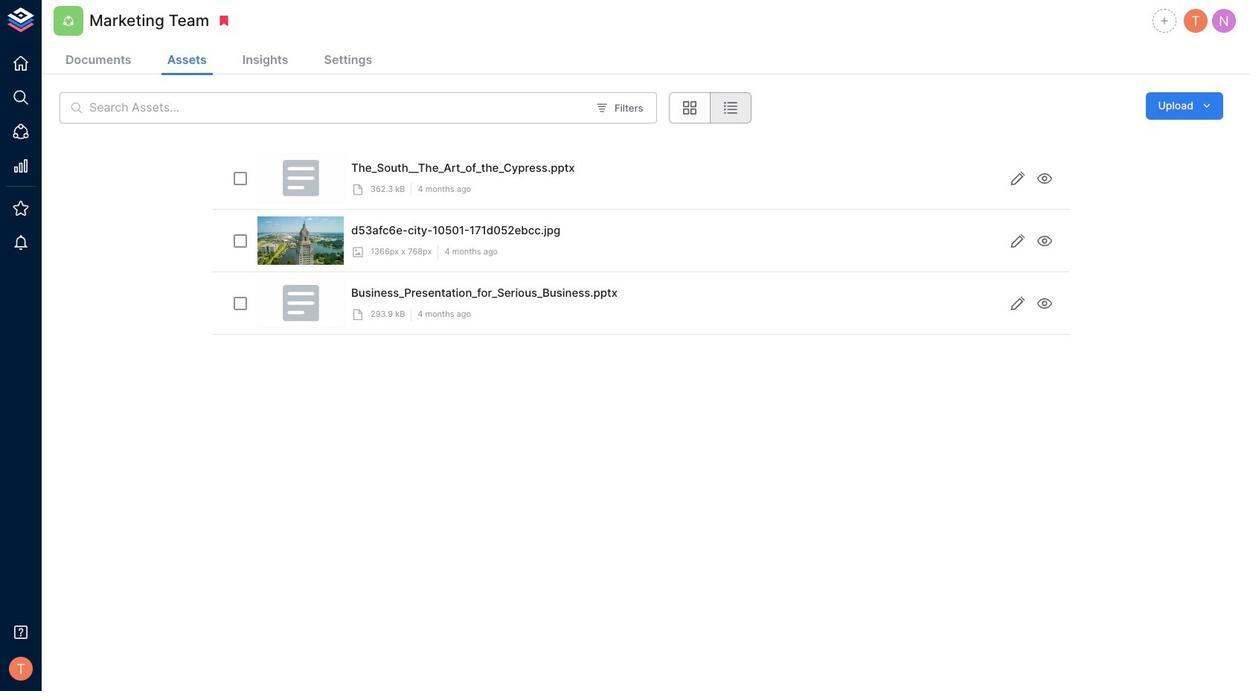 Task type: vqa. For each thing, say whether or not it's contained in the screenshot.
fourth HELP image from the bottom
no



Task type: locate. For each thing, give the bounding box(es) containing it.
d53afc6e city 10501 171d052ebcc.jpg image
[[258, 217, 344, 265]]

remove bookmark image
[[218, 14, 231, 28]]

group
[[669, 92, 752, 124]]

Search Assets... text field
[[89, 92, 587, 124]]



